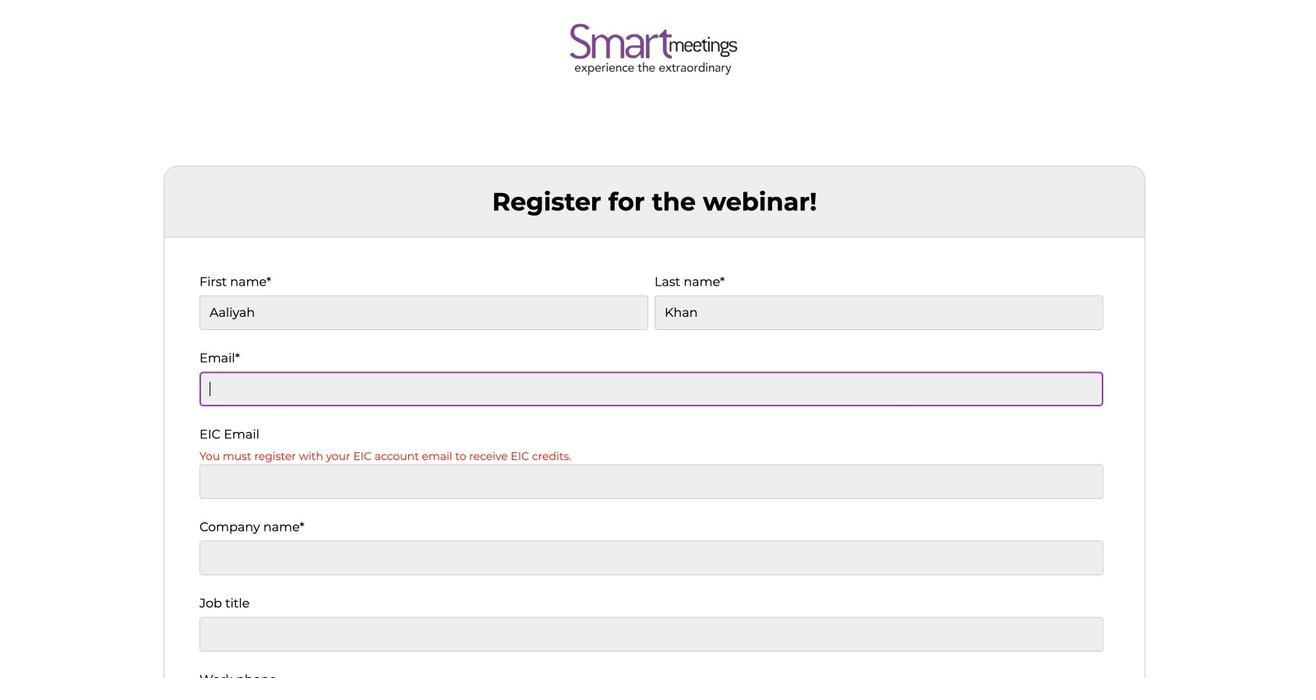 Task type: describe. For each thing, give the bounding box(es) containing it.
sm events logo 2024 image
[[549, 19, 744, 79]]



Task type: locate. For each thing, give the bounding box(es) containing it.
None text field
[[199, 465, 1103, 499]]

None email field
[[199, 372, 1103, 407]]

None text field
[[199, 296, 648, 330], [655, 296, 1103, 330], [199, 541, 1103, 576], [199, 617, 1103, 652], [199, 296, 648, 330], [655, 296, 1103, 330], [199, 541, 1103, 576], [199, 617, 1103, 652]]



